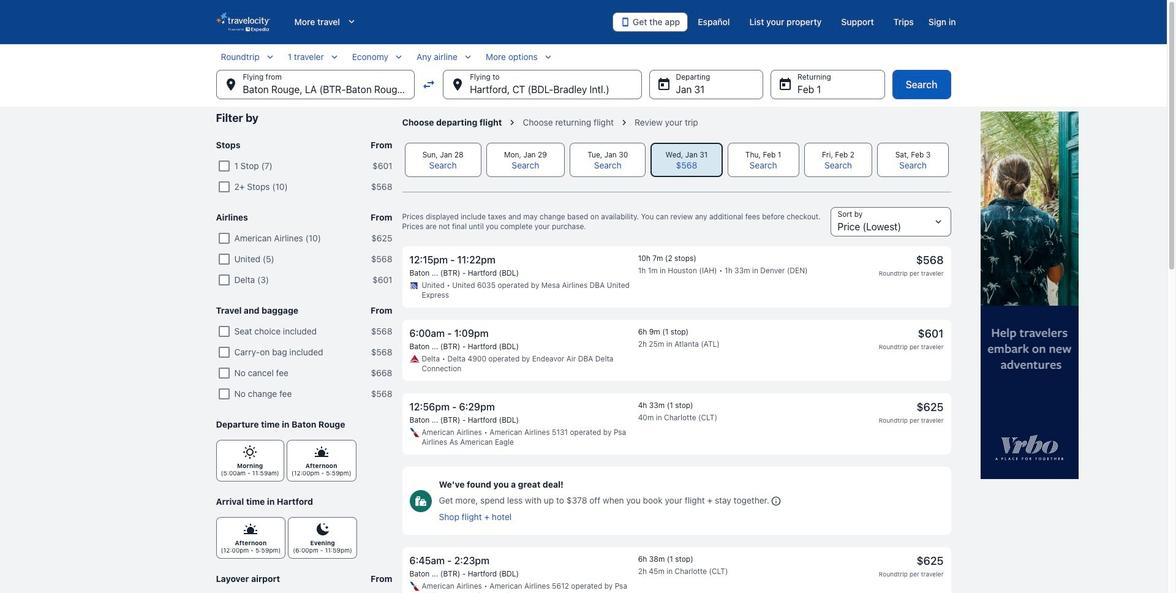 Task type: describe. For each thing, give the bounding box(es) containing it.
1 download the app button image from the left
[[621, 17, 631, 27]]

2 small image from the left
[[329, 51, 340, 63]]

travelocity logo image
[[216, 12, 270, 32]]

xsmall image
[[315, 522, 330, 537]]

swap origin and destination image
[[422, 77, 436, 92]]

1 small image from the left
[[394, 51, 405, 63]]

info_outline image
[[771, 496, 782, 507]]

info_outline image
[[772, 497, 781, 506]]



Task type: locate. For each thing, give the bounding box(es) containing it.
3 small image from the left
[[543, 51, 554, 63]]

1 small image from the left
[[265, 51, 276, 63]]

tab list
[[402, 143, 952, 177]]

2 horizontal spatial small image
[[543, 51, 554, 63]]

step 1 of 3. choose departing flight. current page, choose departing flight element
[[402, 117, 523, 128]]

1 horizontal spatial small image
[[463, 51, 474, 63]]

1 horizontal spatial small image
[[329, 51, 340, 63]]

2 small image from the left
[[463, 51, 474, 63]]

step 2 of 3. choose returning flight, choose returning flight element
[[523, 117, 635, 128]]

0 horizontal spatial small image
[[265, 51, 276, 63]]

xsmall image
[[243, 445, 258, 460], [314, 445, 329, 460], [244, 522, 258, 537]]

0 horizontal spatial small image
[[394, 51, 405, 63]]

None search field
[[216, 51, 952, 99]]

medium image
[[345, 16, 357, 28]]

list
[[402, 246, 952, 593]]

download the app button image
[[621, 17, 631, 27], [623, 18, 629, 27]]

2 download the app button image from the left
[[623, 18, 629, 27]]

small image
[[265, 51, 276, 63], [329, 51, 340, 63], [543, 51, 554, 63]]

small image
[[394, 51, 405, 63], [463, 51, 474, 63]]



Task type: vqa. For each thing, say whether or not it's contained in the screenshot.
small image to the left
yes



